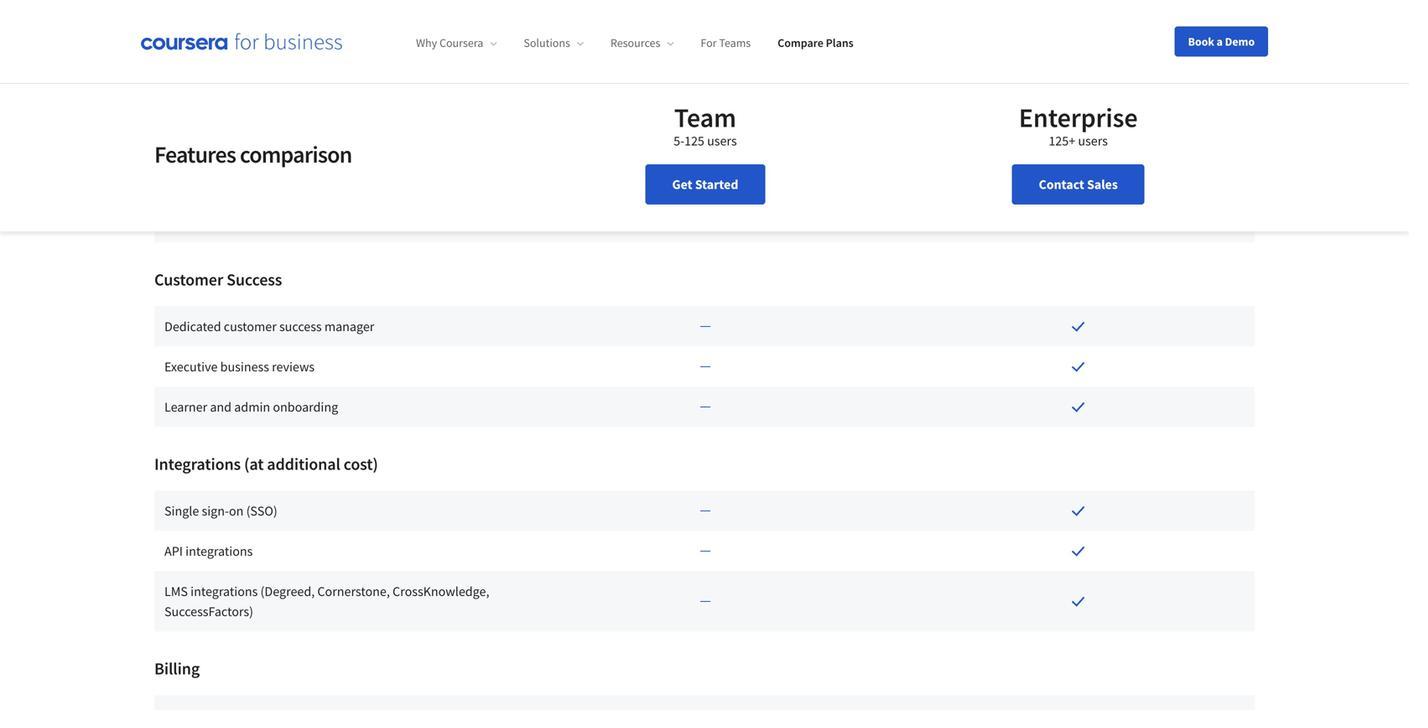 Task type: vqa. For each thing, say whether or not it's contained in the screenshot.
the bottommost the you
no



Task type: locate. For each thing, give the bounding box(es) containing it.
2 users from the left
[[1078, 133, 1108, 149]]

integrations down single sign-on (sso)
[[186, 543, 253, 560]]

for
[[701, 35, 717, 51]]

integrations for lms
[[191, 584, 258, 600]]

users right 125+
[[1078, 133, 1108, 149]]

and for competency
[[197, 214, 218, 231]]

and right skills
[[197, 214, 218, 231]]

privately
[[164, 30, 213, 47]]

solutions
[[524, 35, 570, 51]]

0 horizontal spatial users
[[707, 133, 737, 149]]

5-
[[674, 133, 685, 149]]

1 vertical spatial and
[[210, 399, 232, 416]]

enterprise 125+ users
[[1019, 101, 1138, 149]]

expert-
[[218, 134, 258, 151]]

additional
[[267, 454, 340, 475]]

api integrations
[[164, 543, 253, 560]]

a
[[1217, 34, 1223, 49]]

contact
[[1039, 176, 1085, 193]]

team
[[674, 101, 737, 134]]

single
[[164, 503, 199, 520]]

integrations inside lms integrations (degreed, cornerstone, crossknowledge, successfactors)
[[191, 584, 258, 600]]

get started
[[672, 176, 739, 193]]

learner
[[164, 399, 207, 416]]

lms integrations (degreed, cornerstone, crossknowledge, successfactors)
[[164, 584, 490, 620]]

authored
[[216, 30, 268, 47]]

manager
[[325, 318, 374, 335]]

crossknowledge,
[[393, 584, 490, 600]]

plans
[[826, 35, 854, 51]]

compare plans
[[778, 35, 854, 51]]

integrations up successfactors)
[[191, 584, 258, 600]]

success
[[279, 318, 322, 335]]

teams
[[719, 35, 751, 51]]

integrations for api
[[186, 543, 253, 560]]

book
[[1188, 34, 1215, 49]]

comparison
[[240, 140, 352, 169]]

get started link
[[646, 164, 765, 205]]

users
[[707, 133, 737, 149], [1078, 133, 1108, 149]]

0 vertical spatial integrations
[[186, 543, 253, 560]]

skills
[[164, 214, 194, 231]]

enterprise
[[1019, 101, 1138, 134]]

1 horizontal spatial users
[[1078, 133, 1108, 149]]

sales
[[1087, 176, 1118, 193]]

customer
[[224, 318, 277, 335]]

onboarding
[[273, 399, 338, 416]]

users right 125 on the top left of the page
[[707, 133, 737, 149]]

integrations
[[186, 543, 253, 560], [191, 584, 258, 600]]

features comparison
[[154, 140, 352, 169]]

1 vertical spatial integrations
[[191, 584, 258, 600]]

1 users from the left
[[707, 133, 737, 149]]

customer
[[154, 269, 223, 290]]

dedicated customer success manager
[[164, 318, 374, 335]]

sign-
[[202, 503, 229, 520]]

and
[[197, 214, 218, 231], [210, 399, 232, 416]]

coursera for business image
[[141, 33, 342, 50]]

compare
[[778, 35, 824, 51]]

single sign-on (sso)
[[164, 503, 278, 520]]

on
[[229, 503, 244, 520]]

lms
[[164, 584, 188, 600]]

and left admin
[[210, 399, 232, 416]]

privately authored guided projects
[[164, 30, 359, 47]]

access to expert-curated content
[[164, 134, 347, 151]]

why coursera link
[[416, 35, 497, 51]]

0 vertical spatial and
[[197, 214, 218, 231]]

content
[[303, 134, 347, 151]]



Task type: describe. For each thing, give the bounding box(es) containing it.
customer success
[[154, 269, 282, 290]]

integrations
[[154, 454, 241, 475]]

for teams
[[701, 35, 751, 51]]

admin
[[234, 399, 270, 416]]

billing
[[154, 659, 200, 680]]

cost)
[[344, 454, 378, 475]]

team 5-125 users
[[674, 101, 737, 149]]

mapping
[[293, 214, 343, 231]]

access
[[164, 134, 201, 151]]

projects
[[314, 30, 359, 47]]

success
[[227, 269, 282, 290]]

why
[[416, 35, 437, 51]]

and for admin
[[210, 399, 232, 416]]

resources link
[[611, 35, 674, 51]]

demo
[[1225, 34, 1255, 49]]

book a demo
[[1188, 34, 1255, 49]]

integrations (at additional cost)
[[154, 454, 378, 475]]

curated
[[258, 134, 301, 151]]

get
[[672, 176, 693, 193]]

contact sales link
[[1012, 164, 1145, 205]]

(sso)
[[246, 503, 278, 520]]

contact sales
[[1039, 176, 1118, 193]]

learner and admin onboarding
[[164, 399, 338, 416]]

successfactors)
[[164, 604, 253, 620]]

business
[[220, 359, 269, 376]]

api
[[164, 543, 183, 560]]

competency
[[221, 214, 290, 231]]

to
[[204, 134, 216, 151]]

125+
[[1049, 133, 1076, 149]]

users inside team 5-125 users
[[707, 133, 737, 149]]

resources
[[611, 35, 661, 51]]

solutions link
[[524, 35, 584, 51]]

why coursera
[[416, 35, 484, 51]]

book a demo button
[[1175, 26, 1269, 57]]

for teams link
[[701, 35, 751, 51]]

dedicated
[[164, 318, 221, 335]]

started
[[695, 176, 739, 193]]

executive
[[164, 359, 218, 376]]

cornerstone,
[[317, 584, 390, 600]]

executive business reviews
[[164, 359, 315, 376]]

coursera
[[440, 35, 484, 51]]

features
[[154, 140, 236, 169]]

guided
[[270, 30, 311, 47]]

users inside enterprise 125+ users
[[1078, 133, 1108, 149]]

compare plans link
[[778, 35, 854, 51]]

reviews
[[272, 359, 315, 376]]

(degreed,
[[261, 584, 315, 600]]

skills and competency mapping
[[164, 214, 343, 231]]

(at
[[244, 454, 264, 475]]

125
[[685, 133, 705, 149]]



